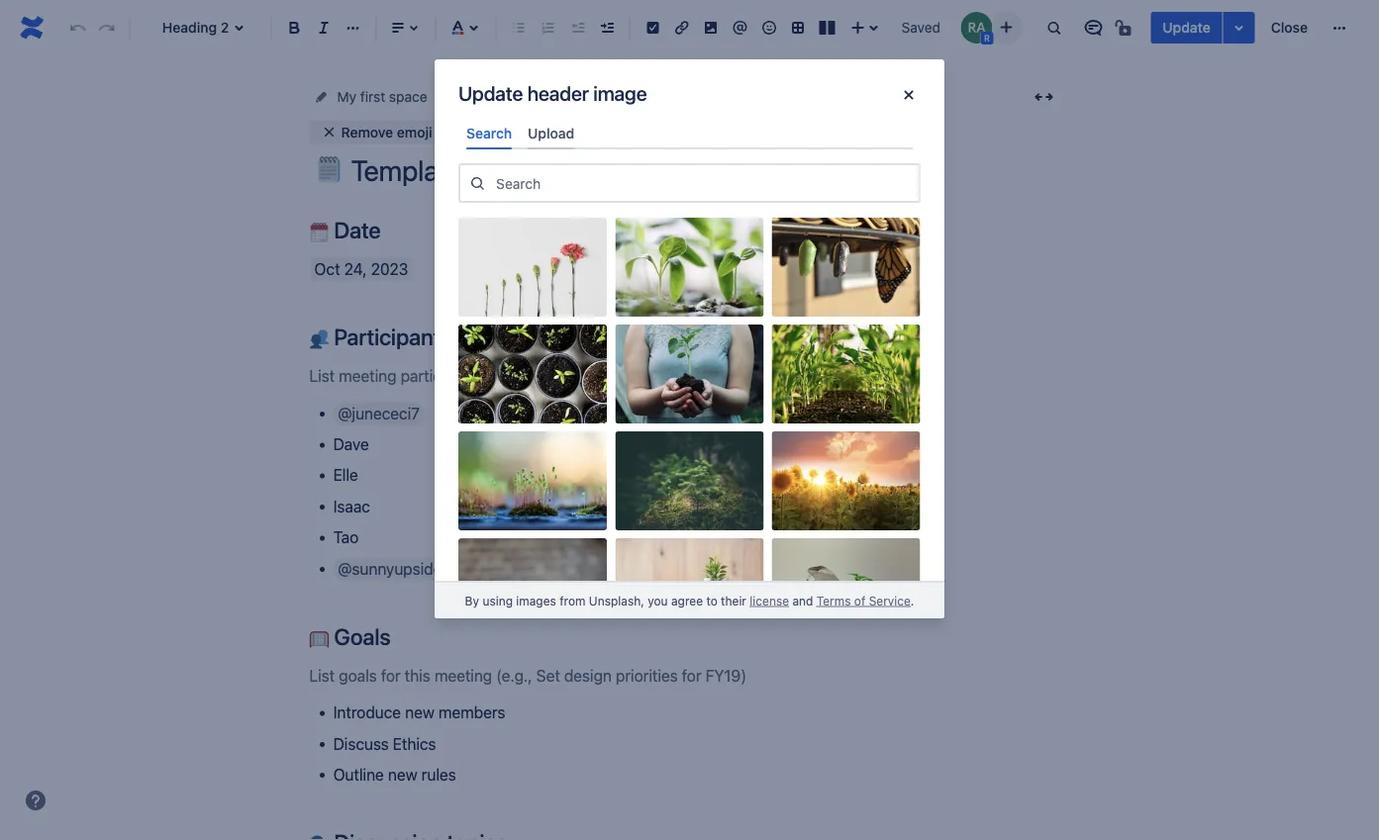 Task type: vqa. For each thing, say whether or not it's contained in the screenshot.
'@junececi7'
yes



Task type: locate. For each thing, give the bounding box(es) containing it.
0 horizontal spatial space
[[389, 89, 427, 105]]

1 horizontal spatial update
[[1163, 19, 1211, 36]]

header for add
[[510, 124, 555, 140]]

of
[[854, 594, 866, 608]]

by
[[465, 594, 479, 608]]

space for first "my first space" link from left
[[389, 89, 427, 105]]

0 horizontal spatial first
[[360, 89, 385, 105]]

first up upload
[[549, 89, 574, 105]]

0 vertical spatial new
[[405, 703, 434, 722]]

Search field
[[490, 166, 919, 201]]

urban gardening – raising tomatoes for self support image
[[458, 325, 607, 424]]

service
[[869, 594, 911, 608]]

numbered list ⌘⇧7 image
[[536, 16, 560, 40]]

update button
[[1151, 12, 1222, 44]]

my for 1st "my first space" link from right
[[526, 89, 545, 105]]

header right add
[[510, 124, 555, 140]]

first for first "my first space" link from left
[[360, 89, 385, 105]]

first
[[360, 89, 385, 105], [549, 89, 574, 105]]

1 first from the left
[[360, 89, 385, 105]]

1 horizontal spatial my
[[526, 89, 545, 105]]

and
[[792, 594, 813, 608]]

using
[[483, 594, 513, 608]]

1 my from the left
[[337, 89, 356, 105]]

2 first from the left
[[549, 89, 574, 105]]

license
[[750, 594, 789, 608]]

update header image
[[458, 81, 647, 104]]

dave
[[333, 435, 369, 454]]

close button
[[1259, 12, 1320, 44]]

image inside button
[[559, 124, 599, 140]]

1 horizontal spatial my first space link
[[526, 85, 616, 109]]

.
[[911, 594, 914, 608]]

1 space from the left
[[389, 89, 427, 105]]

new for introduce
[[405, 703, 434, 722]]

discuss
[[333, 734, 389, 753]]

confluence image
[[16, 12, 48, 44], [16, 12, 48, 44]]

undo ⌘z image
[[66, 16, 90, 40]]

license link
[[750, 594, 789, 608]]

new
[[405, 703, 434, 722], [388, 766, 417, 784]]

bold ⌘b image
[[283, 16, 306, 40]]

header for update
[[527, 81, 589, 104]]

move this page image
[[313, 89, 329, 105]]

to
[[706, 594, 718, 608]]

image inside 'dialog'
[[593, 81, 647, 104]]

image down indent tab image
[[593, 81, 647, 104]]

table image
[[786, 16, 810, 40]]

1 horizontal spatial my first space
[[526, 89, 616, 105]]

1 horizontal spatial space
[[578, 89, 616, 105]]

rules
[[421, 766, 456, 784]]

2 my first space from the left
[[526, 89, 616, 105]]

my first space for first "my first space" link from left
[[337, 89, 427, 105]]

header inside 'dialog'
[[527, 81, 589, 104]]

my right move this page icon
[[337, 89, 356, 105]]

corn rows image
[[772, 325, 920, 424]]

upload
[[528, 125, 575, 141]]

my first space up upload
[[526, 89, 616, 105]]

0 vertical spatial header
[[527, 81, 589, 104]]

new up ethics
[[405, 703, 434, 722]]

images
[[516, 594, 556, 608]]

my first space
[[337, 89, 427, 105], [526, 89, 616, 105]]

ruby anderson image
[[961, 12, 992, 44]]

first for 1st "my first space" link from right
[[549, 89, 574, 105]]

space left content
[[389, 89, 427, 105]]

1 my first space from the left
[[337, 89, 427, 105]]

image down the update header image
[[559, 124, 599, 140]]

space
[[389, 89, 427, 105], [578, 89, 616, 105]]

search
[[466, 125, 512, 141]]

update left adjust update settings image
[[1163, 19, 1211, 36]]

tab list containing search
[[458, 117, 921, 150]]

1 vertical spatial image
[[559, 124, 599, 140]]

my first space right move this page icon
[[337, 89, 427, 105]]

my first space link up upload
[[526, 85, 616, 109]]

2 space from the left
[[578, 89, 616, 105]]

image for update header image
[[593, 81, 647, 104]]

my first space link right move this page icon
[[337, 85, 427, 109]]

2 my from the left
[[526, 89, 545, 105]]

meeting
[[713, 89, 764, 105]]

1 horizontal spatial first
[[549, 89, 574, 105]]

my
[[337, 89, 356, 105], [526, 89, 545, 105]]

:speaking_head: image
[[309, 835, 329, 841], [309, 835, 329, 841]]

close
[[1271, 19, 1308, 36]]

image
[[593, 81, 647, 104], [559, 124, 599, 140]]

oct 24, 2023
[[314, 260, 408, 279]]

:goal: image
[[309, 629, 329, 649], [309, 629, 329, 649]]

update inside update button
[[1163, 19, 1211, 36]]

1 my first space link from the left
[[337, 85, 427, 109]]

tab list
[[458, 117, 921, 150]]

update inside update header image 'dialog'
[[458, 81, 523, 104]]

0 horizontal spatial my first space
[[337, 89, 427, 105]]

new down ethics
[[388, 766, 417, 784]]

members
[[439, 703, 505, 722]]

0 vertical spatial update
[[1163, 19, 1211, 36]]

0 horizontal spatial my first space link
[[337, 85, 427, 109]]

content
[[451, 89, 502, 105]]

first right move this page icon
[[360, 89, 385, 105]]

saved
[[902, 19, 941, 36]]

:busts_in_silhouette: image
[[309, 330, 329, 350]]

@junececi7
[[338, 404, 420, 423]]

1 vertical spatial new
[[388, 766, 417, 784]]

header
[[527, 81, 589, 104], [510, 124, 555, 140]]

image for add header image
[[559, 124, 599, 140]]

my up add header image
[[526, 89, 545, 105]]

italic ⌘i image
[[312, 16, 336, 40]]

update up add
[[458, 81, 523, 104]]

my first space link
[[337, 85, 427, 109], [526, 85, 616, 109]]

adjust update settings image
[[1227, 16, 1251, 40]]

agree
[[671, 594, 703, 608]]

space up add header image
[[578, 89, 616, 105]]

0 vertical spatial image
[[593, 81, 647, 104]]

add image, video, or file image
[[699, 16, 723, 40]]

1 vertical spatial header
[[510, 124, 555, 140]]

isaac
[[333, 497, 370, 516]]

tao
[[333, 528, 359, 547]]

header inside button
[[510, 124, 555, 140]]

1 vertical spatial update
[[458, 81, 523, 104]]

0 horizontal spatial my
[[337, 89, 356, 105]]

0 horizontal spatial update
[[458, 81, 523, 104]]

update
[[1163, 19, 1211, 36], [458, 81, 523, 104]]

header up upload
[[527, 81, 589, 104]]



Task type: describe. For each thing, give the bounding box(es) containing it.
no restrictions image
[[1113, 16, 1137, 40]]

notes
[[768, 89, 804, 105]]

content link
[[451, 85, 502, 109]]

template - meeting notes link
[[640, 85, 804, 109]]

link image
[[670, 16, 694, 40]]

i'm not even sure what these are to be honest but they seemed to be growing from the moss on a neighbours fence. i got super close and did my best to make them look ethereal. in retrospect, i would love to shoot at f8 and increase the dof a little bit more. image
[[458, 432, 607, 531]]

elle
[[333, 466, 358, 485]]

by using images from unsplash, you agree to their license and terms of service .
[[465, 594, 914, 608]]

my first space for 1st "my first space" link from right
[[526, 89, 616, 105]]

discuss ethics
[[333, 734, 436, 753]]

@sunnyupside33
[[338, 559, 461, 578]]

make page full-width image
[[1032, 85, 1056, 109]]

space for 1st "my first space" link from right
[[578, 89, 616, 105]]

goals
[[329, 623, 391, 650]]

you
[[648, 594, 668, 608]]

Main content area, start typing to enter text. text field
[[309, 217, 1062, 841]]

Give this page a title text field
[[351, 154, 1062, 187]]

add header image
[[480, 124, 599, 140]]

action item image
[[641, 16, 665, 40]]

how a flower grows. image
[[458, 218, 607, 317]]

outdent ⇧tab image
[[566, 16, 589, 40]]

introduce new members
[[333, 703, 505, 722]]

their
[[721, 594, 746, 608]]

2023
[[371, 260, 408, 279]]

introduce
[[333, 703, 401, 722]]

date
[[329, 217, 381, 244]]

emoji image
[[757, 16, 781, 40]]

participants
[[329, 324, 452, 350]]

conifer sapling image
[[615, 432, 764, 531]]

update header image dialog
[[435, 59, 945, 841]]

editor close icon image
[[897, 83, 921, 107]]

my for first "my first space" link from left
[[337, 89, 356, 105]]

outline
[[333, 766, 384, 784]]

layouts image
[[815, 16, 839, 40]]

a beautiful evening next to a field of sunflowers. image
[[772, 432, 920, 531]]

mention image
[[728, 16, 752, 40]]

tab list inside update header image 'dialog'
[[458, 117, 921, 150]]

outline new rules
[[333, 766, 456, 784]]

unsplash,
[[589, 594, 644, 608]]

new for outline
[[388, 766, 417, 784]]

-
[[702, 89, 709, 105]]

indent tab image
[[595, 16, 619, 40]]

terms
[[817, 594, 851, 608]]

:calendar_spiral: image
[[309, 223, 329, 243]]

2010 was a boon year for these butterflies in my garden. i had a dozen chrysalis in all manner of morphs at any one time. in this image you can see the new green chrysalis coloration, one that's about ready to emerge (the clear one), and a butterfly that's already come out. they will hang for hours and dry their wings and are, in fact, quite fragile. image
[[772, 218, 920, 317]]

add header image button
[[448, 120, 611, 144]]

terms of service link
[[817, 594, 911, 608]]

template
[[640, 89, 699, 105]]

from
[[560, 594, 586, 608]]

:busts_in_silhouette: image
[[309, 330, 329, 350]]

redo ⌘⇧z image
[[95, 16, 119, 40]]

image icon image
[[460, 124, 476, 140]]

update for update
[[1163, 19, 1211, 36]]

update for update header image
[[458, 81, 523, 104]]

template - meeting notes
[[640, 89, 804, 105]]

24,
[[344, 260, 367, 279]]

ethics
[[393, 734, 436, 753]]

oct
[[314, 260, 340, 279]]

2 my first space link from the left
[[526, 85, 616, 109]]

:calendar_spiral: image
[[309, 223, 329, 243]]

bullet list ⌘⇧8 image
[[507, 16, 531, 40]]

add
[[480, 124, 506, 140]]



